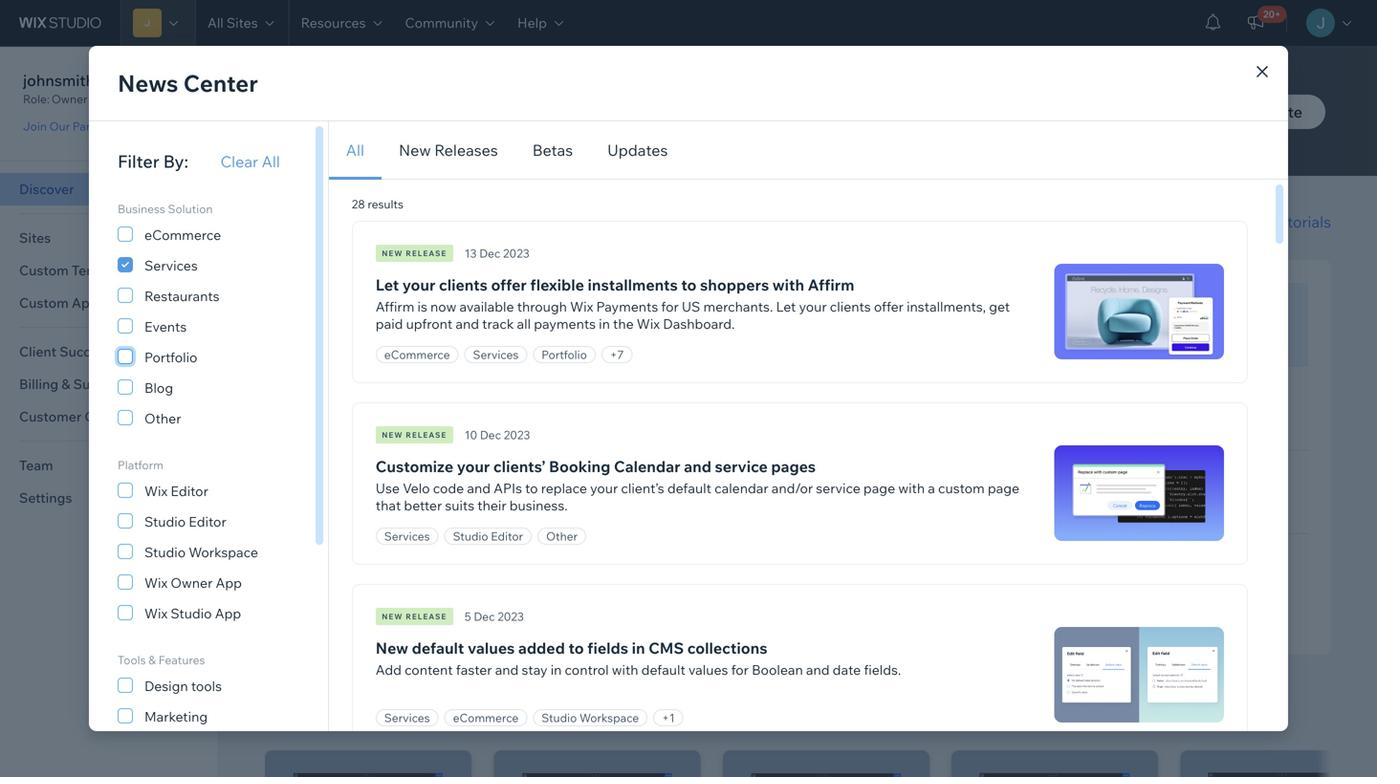 Task type: locate. For each thing, give the bounding box(es) containing it.
1 vertical spatial clients
[[830, 298, 871, 315]]

custom templates link
[[0, 254, 218, 287]]

new release down tutorials
[[382, 249, 447, 258]]

0 vertical spatial service
[[715, 457, 768, 476]]

all button
[[329, 121, 382, 180]]

use for use docking, margins & padding
[[1052, 555, 1073, 570]]

wix inside wix editor checkbox
[[144, 483, 168, 500]]

+ down payments
[[610, 348, 617, 362]]

betas button
[[515, 121, 590, 180]]

booking
[[549, 457, 610, 476]]

features
[[158, 653, 205, 668]]

2023
[[503, 246, 530, 261], [504, 428, 530, 442], [497, 610, 524, 624]]

new inside "button"
[[399, 141, 431, 160]]

default inside customize your clients' booking calendar and service pages use velo code and apis to replace your client's default calendar and/or service page with a custom page that better suits their business.
[[667, 480, 711, 497]]

1 explore from the top
[[1052, 303, 1092, 318]]

1 horizontal spatial other
[[546, 529, 578, 544]]

1 vertical spatial dec
[[480, 428, 501, 442]]

payments
[[534, 316, 596, 332]]

new inside new default values added to fields in cms collections add content faster and stay in control with default values for boolean and date fields.
[[376, 639, 408, 658]]

ecommerce down upfront
[[384, 348, 450, 362]]

1 vertical spatial app
[[215, 605, 241, 622]]

default
[[667, 480, 711, 497], [412, 639, 464, 658], [641, 662, 685, 679]]

custom for custom templates
[[19, 262, 69, 279]]

0 vertical spatial sites
[[227, 14, 258, 31]]

1 horizontal spatial for
[[731, 662, 749, 679]]

dec for clients
[[479, 246, 500, 261]]

create new site
[[1186, 102, 1303, 121]]

the up pause video button
[[1095, 303, 1113, 318]]

2 vertical spatial new
[[382, 612, 403, 622]]

2 new from the top
[[382, 430, 403, 440]]

services inside checkbox
[[144, 257, 198, 274]]

0 horizontal spatial in
[[551, 662, 562, 679]]

the left workspace
[[1095, 387, 1113, 402]]

custom left apps
[[19, 295, 69, 311]]

portfolio down "payments"
[[542, 348, 587, 362]]

release down tutorials
[[406, 249, 447, 258]]

0 vertical spatial play video button
[[1052, 497, 1139, 514]]

video for use docking, margins & padding
[[1104, 581, 1139, 598]]

discover link
[[0, 173, 218, 206]]

service
[[715, 457, 768, 476], [816, 480, 860, 497]]

your down the booking
[[590, 480, 618, 497]]

default right client's
[[667, 480, 711, 497]]

calendar
[[714, 480, 769, 497]]

offer up the available
[[491, 275, 527, 295]]

all right clear
[[262, 152, 280, 171]]

sites down discover
[[19, 230, 51, 246]]

custom for custom apps
[[19, 295, 69, 311]]

in inside let your clients offer flexible installments to shoppers with affirm affirm is now available through wix payments for us merchants. let your clients offer installments, get paid upfront and track all payments in the wix dashboard.
[[599, 316, 610, 332]]

3 new release from the top
[[382, 612, 447, 622]]

& right the margins
[[1170, 555, 1177, 570]]

docking,
[[1076, 555, 1122, 570]]

other down blog
[[144, 410, 181, 427]]

pages
[[771, 457, 816, 476]]

0 vertical spatial dec
[[479, 246, 500, 261]]

2 horizontal spatial in
[[632, 639, 645, 658]]

values
[[468, 639, 515, 658], [688, 662, 728, 679]]

0 vertical spatial explore
[[1052, 303, 1092, 318]]

services up restaurants
[[144, 257, 198, 274]]

date
[[833, 662, 861, 679]]

with
[[773, 275, 804, 295], [898, 480, 925, 497], [612, 662, 638, 679], [476, 701, 518, 727]]

new release left 5
[[382, 612, 447, 622]]

in down payments
[[599, 316, 610, 332]]

0 horizontal spatial studio workspace
[[144, 544, 258, 561]]

1 horizontal spatial let
[[776, 298, 796, 315]]

with inside customize your clients' booking calendar and service pages use velo code and apis to replace your client's default calendar and/or service page with a custom page that better suits their business.
[[898, 480, 925, 497]]

0 horizontal spatial workspace
[[189, 544, 258, 561]]

2 vertical spatial new release
[[382, 612, 447, 622]]

1 horizontal spatial sites
[[227, 14, 258, 31]]

0 horizontal spatial service
[[715, 457, 768, 476]]

scale.
[[807, 117, 847, 136]]

sites up center on the left top of page
[[227, 14, 258, 31]]

video down use docking, margins & padding
[[1104, 581, 1139, 598]]

1 vertical spatial release
[[406, 430, 447, 440]]

with right shoppers
[[773, 275, 804, 295]]

1 horizontal spatial +
[[662, 711, 669, 725]]

and inside let your clients offer flexible installments to shoppers with affirm affirm is now available through wix payments for us merchants. let your clients offer installments, get paid upfront and track all payments in the wix dashboard.
[[456, 316, 479, 332]]

2 play from the top
[[1075, 581, 1101, 598]]

explore up pause
[[1052, 303, 1092, 318]]

2 horizontal spatial ecommerce
[[453, 711, 519, 725]]

workspace inside option
[[189, 544, 258, 561]]

release left 5
[[406, 612, 447, 622]]

at
[[790, 117, 804, 136]]

now
[[430, 298, 457, 315]]

studio up wix owner app
[[144, 544, 186, 561]]

boolean
[[752, 662, 803, 679]]

1 vertical spatial +
[[662, 711, 669, 725]]

studio down wix owner app
[[171, 605, 212, 622]]

other down business.
[[546, 529, 578, 544]]

join our partner program button
[[23, 118, 161, 135]]

1 horizontal spatial ecommerce
[[384, 348, 450, 362]]

use inside customize your clients' booking calendar and service pages use velo code and apis to replace your client's default calendar and/or service page with a custom page that better suits their business.
[[376, 480, 400, 497]]

use left docking,
[[1052, 555, 1073, 570]]

your
[[402, 275, 435, 295], [799, 298, 827, 315], [457, 457, 490, 476], [590, 480, 618, 497]]

0 horizontal spatial &
[[148, 653, 156, 668]]

pause video
[[1075, 329, 1151, 346]]

ecommerce inside option
[[144, 227, 221, 243]]

page right 'custom'
[[988, 480, 1020, 497]]

2 release from the top
[[406, 430, 447, 440]]

1 release from the top
[[406, 249, 447, 258]]

new release for new
[[382, 612, 447, 622]]

release up customize
[[406, 430, 447, 440]]

0 horizontal spatial +
[[610, 348, 617, 362]]

Studio Editor checkbox
[[118, 510, 280, 533]]

play down responsive
[[1075, 497, 1101, 514]]

offer
[[491, 275, 527, 295], [874, 298, 904, 315]]

service up calendar
[[715, 457, 768, 476]]

business.
[[509, 497, 568, 514]]

0 vertical spatial custom
[[19, 262, 69, 279]]

0 vertical spatial affirm
[[808, 275, 854, 295]]

studio
[[1138, 303, 1173, 318], [144, 514, 186, 530], [453, 529, 488, 544], [144, 544, 186, 561], [171, 605, 212, 622], [542, 711, 577, 725]]

1 vertical spatial values
[[688, 662, 728, 679]]

new for customize
[[382, 430, 403, 440]]

5
[[465, 610, 471, 624]]

use left responsive
[[1052, 471, 1073, 486]]

studio down wix editor
[[144, 514, 186, 530]]

0 vertical spatial owner
[[52, 92, 88, 106]]

2023 up clients'
[[504, 428, 530, 442]]

1 horizontal spatial clients
[[830, 298, 871, 315]]

stay
[[522, 662, 548, 679]]

0 vertical spatial in
[[599, 316, 610, 332]]

play for responsive
[[1075, 497, 1101, 514]]

1 vertical spatial new
[[382, 430, 403, 440]]

0 vertical spatial app
[[216, 575, 242, 591]]

the for experience the editor with tutorial templates
[[377, 701, 408, 727]]

for inside let your clients offer flexible installments to shoppers with affirm affirm is now available through wix payments for us merchants. let your clients offer installments, get paid upfront and track all payments in the wix dashboard.
[[661, 298, 679, 315]]

0 vertical spatial 2023
[[503, 246, 530, 261]]

use up that on the bottom of page
[[376, 480, 400, 497]]

new up customize
[[382, 430, 403, 440]]

0 vertical spatial for
[[661, 298, 679, 315]]

0 vertical spatial other
[[144, 410, 181, 427]]

owner up wix studio app
[[171, 575, 213, 591]]

new up add
[[376, 639, 408, 658]]

2 vertical spatial default
[[641, 662, 685, 679]]

0 vertical spatial offer
[[491, 275, 527, 295]]

0 horizontal spatial portfolio
[[144, 349, 197, 366]]

tab list
[[329, 121, 1288, 180]]

0 horizontal spatial studio editor
[[144, 514, 226, 530]]

Events checkbox
[[118, 315, 280, 338]]

all right j button
[[208, 14, 224, 31]]

community
[[405, 14, 478, 31]]

studio workspace
[[144, 544, 258, 561], [542, 711, 639, 725]]

tools
[[191, 678, 222, 695]]

offer left installments,
[[874, 298, 904, 315]]

2023 right 5
[[497, 610, 524, 624]]

1 new from the top
[[382, 249, 403, 258]]

and left the stay
[[495, 662, 519, 679]]

1 vertical spatial play
[[1075, 581, 1101, 598]]

new down updates at the left top of page
[[399, 141, 431, 160]]

let right "merchants."
[[776, 298, 796, 315]]

wix owner app
[[144, 575, 242, 591]]

studio workspace down control
[[542, 711, 639, 725]]

0 vertical spatial &
[[1170, 555, 1177, 570]]

1 horizontal spatial values
[[688, 662, 728, 679]]

1 horizontal spatial &
[[1170, 555, 1177, 570]]

out
[[319, 117, 343, 136]]

1 horizontal spatial page
[[988, 480, 1020, 497]]

1 vertical spatial new release
[[382, 430, 447, 440]]

+ for installments
[[610, 348, 617, 362]]

list
[[265, 751, 1377, 777]]

payments
[[596, 298, 658, 315]]

0 vertical spatial new
[[382, 249, 403, 258]]

dec right the 10
[[480, 428, 501, 442]]

0 horizontal spatial affirm
[[376, 298, 414, 315]]

owner down johnsmith43233
[[52, 92, 88, 106]]

values up faster
[[468, 639, 515, 658]]

& right "tools"
[[148, 653, 156, 668]]

owner inside johnsmith43233 role: owner
[[52, 92, 88, 106]]

1 vertical spatial 2023
[[504, 428, 530, 442]]

new up add
[[382, 612, 403, 622]]

0 horizontal spatial values
[[468, 639, 515, 658]]

0 horizontal spatial page
[[863, 480, 895, 497]]

to up business.
[[525, 480, 538, 497]]

2 vertical spatial dec
[[474, 610, 495, 624]]

updates
[[413, 117, 471, 136]]

0 vertical spatial studio workspace
[[144, 544, 258, 561]]

7
[[617, 348, 624, 362]]

new down 'watch video tutorials'
[[382, 249, 403, 258]]

care
[[85, 408, 114, 425]]

ecommerce down solution
[[144, 227, 221, 243]]

templates
[[597, 701, 694, 727]]

explore down pause
[[1052, 387, 1092, 402]]

2023 for offer
[[503, 246, 530, 261]]

1 vertical spatial other
[[546, 529, 578, 544]]

for down collections in the bottom of the page
[[731, 662, 749, 679]]

explore for explore the workspace
[[1052, 387, 1092, 402]]

2 vertical spatial 2023
[[497, 610, 524, 624]]

new for new
[[382, 612, 403, 622]]

use responsive behaviors
[[1052, 471, 1189, 486]]

0 vertical spatial default
[[667, 480, 711, 497]]

2 vertical spatial new
[[376, 639, 408, 658]]

1 vertical spatial workspace
[[580, 711, 639, 725]]

customer
[[19, 408, 82, 425]]

1 vertical spatial default
[[412, 639, 464, 658]]

editor inside "checkbox"
[[189, 514, 226, 530]]

1 custom from the top
[[19, 262, 69, 279]]

1 horizontal spatial studio workspace
[[542, 711, 639, 725]]

3 release from the top
[[406, 612, 447, 622]]

1 vertical spatial play video button
[[1052, 581, 1139, 598]]

to left help
[[584, 117, 598, 136]]

studio down the stay
[[542, 711, 577, 725]]

ecommerce down faster
[[453, 711, 519, 725]]

0 horizontal spatial clients
[[439, 275, 488, 295]]

to
[[584, 117, 598, 136], [681, 275, 697, 295], [525, 480, 538, 497], [568, 639, 584, 658]]

app for wix owner app
[[216, 575, 242, 591]]

1 play video button from the top
[[1052, 497, 1139, 514]]

app down wix owner app checkbox
[[215, 605, 241, 622]]

+ down new default values added to fields in cms collections add content faster and stay in control with default values for boolean and date fields.
[[662, 711, 669, 725]]

custom
[[19, 262, 69, 279], [19, 295, 69, 311]]

3 new from the top
[[382, 612, 403, 622]]

new
[[1238, 102, 1270, 121], [399, 141, 431, 160], [376, 639, 408, 658]]

wix up the tools & features
[[144, 605, 168, 622]]

play video for responsive
[[1075, 497, 1139, 514]]

app
[[216, 575, 242, 591], [215, 605, 241, 622]]

pause
[[1075, 329, 1113, 346]]

release for let
[[406, 249, 447, 258]]

0 vertical spatial new release
[[382, 249, 447, 258]]

Restaurants checkbox
[[118, 284, 280, 307]]

clients'
[[493, 457, 546, 476]]

in
[[599, 316, 610, 332], [632, 639, 645, 658], [551, 662, 562, 679]]

help
[[602, 117, 633, 136]]

their
[[477, 497, 506, 514]]

1 new release from the top
[[382, 249, 447, 258]]

apis
[[494, 480, 522, 497]]

the
[[1095, 303, 1113, 318], [613, 316, 634, 332], [1095, 387, 1113, 402], [377, 701, 408, 727]]

dec right 13
[[479, 246, 500, 261]]

2 vertical spatial release
[[406, 612, 447, 622]]

new release up customize
[[382, 430, 447, 440]]

1 vertical spatial explore
[[1052, 387, 1092, 402]]

wix up wix studio app
[[144, 575, 168, 591]]

1 horizontal spatial owner
[[171, 575, 213, 591]]

owner
[[52, 92, 88, 106], [171, 575, 213, 591]]

studio editor down their
[[453, 529, 523, 544]]

1 vertical spatial service
[[816, 480, 860, 497]]

wix down platform
[[144, 483, 168, 500]]

betas
[[532, 141, 573, 160]]

wix inside wix studio app checkbox
[[144, 605, 168, 622]]

sites link
[[0, 222, 218, 254]]

0 vertical spatial play video
[[1075, 497, 1139, 514]]

play video button down docking,
[[1052, 581, 1139, 598]]

0 vertical spatial let
[[376, 275, 399, 295]]

video down explore the wix studio editor
[[1116, 329, 1151, 346]]

use
[[1052, 471, 1073, 486], [376, 480, 400, 497], [1052, 555, 1073, 570]]

wix down payments
[[637, 316, 660, 332]]

platform
[[118, 458, 164, 472]]

the for explore the wix studio editor
[[1095, 303, 1113, 318]]

0 vertical spatial +
[[610, 348, 617, 362]]

merchants.
[[703, 298, 773, 315]]

0 horizontal spatial offer
[[491, 275, 527, 295]]

0 vertical spatial values
[[468, 639, 515, 658]]

let
[[376, 275, 399, 295], [776, 298, 796, 315]]

new default values added to fields in cms collections add content faster and stay in control with default values for boolean and date fields.
[[376, 639, 901, 679]]

Other checkbox
[[118, 406, 280, 429]]

1 vertical spatial play video
[[1075, 581, 1139, 598]]

paid
[[376, 316, 403, 332]]

video down "use responsive behaviors"
[[1104, 497, 1139, 514]]

business
[[118, 202, 165, 216]]

0 vertical spatial ecommerce
[[144, 227, 221, 243]]

to inside customize your clients' booking calendar and service pages use velo code and apis to replace your client's default calendar and/or service page with a custom page that better suits their business.
[[525, 480, 538, 497]]

dec for clients'
[[480, 428, 501, 442]]

0 horizontal spatial for
[[661, 298, 679, 315]]

Portfolio checkbox
[[118, 345, 280, 368]]

1 vertical spatial owner
[[171, 575, 213, 591]]

0 horizontal spatial ecommerce
[[144, 227, 221, 243]]

fields
[[587, 639, 628, 658]]

default for booking
[[667, 480, 711, 497]]

all right view
[[1249, 212, 1267, 231]]

Marketing checkbox
[[118, 705, 222, 728]]

1 horizontal spatial workspace
[[580, 711, 639, 725]]

get
[[989, 298, 1010, 315]]

0 vertical spatial workspace
[[189, 544, 258, 561]]

2 custom from the top
[[19, 295, 69, 311]]

dec right 5
[[474, 610, 495, 624]]

client
[[685, 117, 724, 136]]

play video down responsive
[[1075, 497, 1139, 514]]

2023 right 13
[[503, 246, 530, 261]]

customer care tickets
[[19, 408, 162, 425]]

1 vertical spatial for
[[731, 662, 749, 679]]

page left the a
[[863, 480, 895, 497]]

play video button down responsive
[[1052, 497, 1139, 514]]

1 vertical spatial custom
[[19, 295, 69, 311]]

1 vertical spatial sites
[[19, 230, 51, 246]]

2023 for added
[[497, 610, 524, 624]]

to up us
[[681, 275, 697, 295]]

in left cms
[[632, 639, 645, 658]]

1 play from the top
[[1075, 497, 1101, 514]]

with down fields
[[612, 662, 638, 679]]

1 vertical spatial new
[[399, 141, 431, 160]]

team
[[19, 457, 53, 474]]

default down cms
[[641, 662, 685, 679]]

video inside button
[[1116, 329, 1151, 346]]

service right "and/or"
[[816, 480, 860, 497]]

1 vertical spatial in
[[632, 639, 645, 658]]

let up the paid
[[376, 275, 399, 295]]

customize
[[376, 457, 453, 476]]

apps
[[72, 295, 105, 311]]

new inside button
[[1238, 102, 1270, 121]]

1 horizontal spatial offer
[[874, 298, 904, 315]]

use docking, margins & padding
[[1052, 555, 1225, 570]]

values down collections in the bottom of the page
[[688, 662, 728, 679]]

2 explore from the top
[[1052, 387, 1092, 402]]

custom up custom apps on the left top
[[19, 262, 69, 279]]

2 play video button from the top
[[1052, 581, 1139, 598]]

1 horizontal spatial in
[[599, 316, 610, 332]]

tutorials
[[389, 211, 470, 236]]

projects
[[728, 117, 786, 136]]

content
[[405, 662, 453, 679]]

play down docking,
[[1075, 581, 1101, 598]]

5 dec 2023
[[465, 610, 524, 624]]

1 play video from the top
[[1075, 497, 1139, 514]]

track
[[482, 316, 514, 332]]

for left us
[[661, 298, 679, 315]]

tutorial
[[522, 701, 593, 727]]

the down add
[[377, 701, 408, 727]]

2 new release from the top
[[382, 430, 447, 440]]

0 horizontal spatial other
[[144, 410, 181, 427]]

play video down docking,
[[1075, 581, 1139, 598]]

studio inside studio editor "checkbox"
[[144, 514, 186, 530]]

new
[[382, 249, 403, 258], [382, 430, 403, 440], [382, 612, 403, 622]]

to up control
[[568, 639, 584, 658]]

2 vertical spatial ecommerce
[[453, 711, 519, 725]]

use for use responsive behaviors
[[1052, 471, 1073, 486]]

2 play video from the top
[[1075, 581, 1139, 598]]

explore the wix studio editor
[[1052, 303, 1208, 318]]

dec
[[479, 246, 500, 261], [480, 428, 501, 442], [474, 610, 495, 624]]

workspace
[[189, 544, 258, 561], [580, 711, 639, 725]]

wix
[[570, 298, 593, 315], [1115, 303, 1135, 318], [637, 316, 660, 332], [144, 483, 168, 500], [144, 575, 168, 591], [144, 605, 168, 622]]

studio editor down wix editor
[[144, 514, 226, 530]]

20+
[[1263, 8, 1281, 20]]

release for customize
[[406, 430, 447, 440]]

studio workspace up wix owner app checkbox
[[144, 544, 258, 561]]



Task type: vqa. For each thing, say whether or not it's contained in the screenshot.
Dec to the middle
yes



Task type: describe. For each thing, give the bounding box(es) containing it.
studio editor inside studio editor "checkbox"
[[144, 514, 226, 530]]

with down faster
[[476, 701, 518, 727]]

eCommerce checkbox
[[118, 223, 280, 246]]

watch video tutorials
[[265, 211, 470, 236]]

sidebar element
[[0, 46, 219, 777]]

new for let
[[382, 249, 403, 258]]

other inside option
[[144, 410, 181, 427]]

tutorials,
[[347, 117, 409, 136]]

tab list containing all
[[329, 121, 1288, 180]]

blog
[[144, 380, 173, 396]]

2 page from the left
[[988, 480, 1020, 497]]

studio inside studio workspace option
[[144, 544, 186, 561]]

view all tutorials button
[[1210, 210, 1331, 233]]

new for default
[[376, 639, 408, 658]]

let your clients offer flexible installments to shoppers with affirm affirm is now available through wix payments for us merchants. let your clients offer installments, get paid upfront and track all payments in the wix dashboard.
[[376, 275, 1010, 332]]

1 horizontal spatial affirm
[[808, 275, 854, 295]]

view all tutorials
[[1210, 212, 1331, 231]]

filter
[[118, 151, 159, 172]]

explore the workspace
[[1052, 387, 1173, 402]]

with inside new default values added to fields in cms collections add content faster and stay in control with default values for boolean and date fields.
[[612, 662, 638, 679]]

play video button for responsive
[[1052, 497, 1139, 514]]

available
[[460, 298, 514, 315]]

tutorials
[[1270, 212, 1331, 231]]

editor inside checkbox
[[171, 483, 208, 500]]

custom apps
[[19, 295, 105, 311]]

new releases button
[[382, 121, 515, 180]]

Design tools checkbox
[[118, 674, 222, 697]]

Blog checkbox
[[118, 376, 280, 399]]

Wix Owner App checkbox
[[118, 571, 280, 594]]

pause video button
[[1052, 329, 1151, 347]]

1 vertical spatial offer
[[874, 298, 904, 315]]

app for wix studio app
[[215, 605, 241, 622]]

Services checkbox
[[118, 253, 280, 276]]

1 page from the left
[[863, 480, 895, 497]]

shoppers
[[700, 275, 769, 295]]

is
[[417, 298, 427, 315]]

Studio Workspace checkbox
[[118, 540, 280, 563]]

custom
[[938, 480, 985, 497]]

watch
[[265, 211, 326, 236]]

2 vertical spatial in
[[551, 662, 562, 679]]

the for explore the workspace
[[1095, 387, 1113, 402]]

added
[[518, 639, 565, 658]]

installments,
[[907, 298, 986, 315]]

client's
[[621, 480, 664, 497]]

video right watch
[[331, 211, 385, 236]]

your up is
[[402, 275, 435, 295]]

+ 7
[[610, 348, 624, 362]]

studio up pause video
[[1138, 303, 1173, 318]]

and/or
[[772, 480, 813, 497]]

to inside new default values added to fields in cms collections add content faster and stay in control with default values for boolean and date fields.
[[568, 639, 584, 658]]

Wix Studio App checkbox
[[118, 602, 280, 624]]

dashboard.
[[663, 316, 735, 332]]

new for releases
[[399, 141, 431, 160]]

marketing
[[144, 709, 208, 725]]

new release for let
[[382, 249, 447, 258]]

all sites
[[208, 14, 258, 31]]

0 horizontal spatial let
[[376, 275, 399, 295]]

your right "merchants."
[[799, 298, 827, 315]]

play video for docking,
[[1075, 581, 1139, 598]]

customize your clients' booking calendar and service pages use velo code and apis to replace your client's default calendar and/or service page with a custom page that better suits their business.
[[376, 457, 1020, 514]]

for inside new default values added to fields in cms collections add content faster and stay in control with default values for boolean and date fields.
[[731, 662, 749, 679]]

2023 for booking
[[504, 428, 530, 442]]

suits
[[445, 497, 474, 514]]

new release for customize
[[382, 430, 447, 440]]

johnsmith43233 role: owner
[[23, 71, 140, 106]]

create
[[1186, 102, 1235, 121]]

services down track
[[473, 348, 519, 362]]

dec for values
[[474, 610, 495, 624]]

custom apps link
[[0, 287, 218, 319]]

workspace
[[1115, 387, 1173, 402]]

and up their
[[467, 480, 491, 497]]

new releases
[[399, 141, 498, 160]]

upfront
[[406, 316, 453, 332]]

play video button for docking,
[[1052, 581, 1139, 598]]

1 vertical spatial ecommerce
[[384, 348, 450, 362]]

calendar
[[614, 457, 680, 476]]

news
[[118, 69, 178, 98]]

all down the tutorials,
[[346, 141, 364, 160]]

28 results
[[352, 197, 403, 211]]

center
[[183, 69, 258, 98]]

a
[[928, 480, 935, 497]]

wix up "payments"
[[570, 298, 593, 315]]

padding
[[1180, 555, 1225, 570]]

explore for explore the wix studio editor
[[1052, 303, 1092, 318]]

and right calendar
[[684, 457, 711, 476]]

1 horizontal spatial service
[[816, 480, 860, 497]]

collections
[[687, 639, 767, 658]]

tools & features
[[118, 653, 205, 668]]

and left date
[[806, 662, 830, 679]]

responsive
[[1076, 471, 1134, 486]]

studio down suits
[[453, 529, 488, 544]]

13 dec 2023
[[465, 246, 530, 261]]

through
[[517, 298, 567, 315]]

owner inside wix owner app checkbox
[[171, 575, 213, 591]]

wix inside wix owner app checkbox
[[144, 575, 168, 591]]

portfolio inside "option"
[[144, 349, 197, 366]]

control
[[565, 662, 609, 679]]

1
[[669, 711, 675, 725]]

studio workspace inside studio workspace option
[[144, 544, 258, 561]]

services down better
[[384, 529, 430, 544]]

Wix Editor checkbox
[[118, 479, 280, 502]]

video for explore the wix studio editor
[[1116, 329, 1151, 346]]

release for new
[[406, 612, 447, 622]]

1 vertical spatial studio workspace
[[542, 711, 639, 725]]

flexible
[[530, 275, 584, 295]]

with inside let your clients offer flexible installments to shoppers with affirm affirm is now available through wix payments for us merchants. let your clients offer installments, get paid upfront and track all payments in the wix dashboard.
[[773, 275, 804, 295]]

check out tutorials, updates and inspiration to help create client projects at scale.
[[271, 117, 847, 136]]

play for docking,
[[1075, 581, 1101, 598]]

video for use responsive behaviors
[[1104, 497, 1139, 514]]

cms
[[649, 639, 684, 658]]

and up releases in the left of the page
[[474, 117, 501, 136]]

sites inside sidebar element
[[19, 230, 51, 246]]

10 dec 2023
[[465, 428, 530, 442]]

join
[[23, 119, 47, 133]]

+ for fields
[[662, 711, 669, 725]]

0 vertical spatial clients
[[439, 275, 488, 295]]

customer care tickets link
[[0, 401, 218, 433]]

that
[[376, 497, 401, 514]]

studio inside wix studio app checkbox
[[171, 605, 212, 622]]

role:
[[23, 92, 50, 106]]

default for added
[[641, 662, 685, 679]]

clear
[[221, 152, 258, 171]]

releases
[[434, 141, 498, 160]]

tickets
[[117, 408, 162, 425]]

wix up pause video
[[1115, 303, 1135, 318]]

+ 1
[[662, 711, 675, 725]]

1 horizontal spatial studio editor
[[453, 529, 523, 544]]

your down the 10
[[457, 457, 490, 476]]

filter by:
[[118, 151, 189, 172]]

johnsmith43233
[[23, 71, 140, 90]]

program
[[115, 119, 161, 133]]

1 vertical spatial affirm
[[376, 298, 414, 315]]

services down add
[[384, 711, 430, 725]]

our
[[49, 119, 70, 133]]

team link
[[0, 449, 218, 482]]

all inside button
[[262, 152, 280, 171]]

results
[[368, 197, 403, 211]]

check
[[271, 117, 316, 136]]

margins
[[1124, 555, 1167, 570]]

updates button
[[590, 121, 685, 180]]

clear all button
[[221, 150, 280, 173]]

1 horizontal spatial portfolio
[[542, 348, 587, 362]]

1 vertical spatial let
[[776, 298, 796, 315]]

by:
[[163, 151, 189, 172]]

j button
[[120, 0, 195, 46]]

the inside let your clients offer flexible installments to shoppers with affirm affirm is now available through wix payments for us merchants. let your clients offer installments, get paid upfront and track all payments in the wix dashboard.
[[613, 316, 634, 332]]

wix editor
[[144, 483, 208, 500]]

to inside let your clients offer flexible installments to shoppers with affirm affirm is now available through wix payments for us merchants. let your clients offer installments, get paid upfront and track all payments in the wix dashboard.
[[681, 275, 697, 295]]

editor
[[413, 701, 471, 727]]

clear all
[[221, 152, 280, 171]]

add
[[376, 662, 402, 679]]

custom templates
[[19, 262, 137, 279]]



